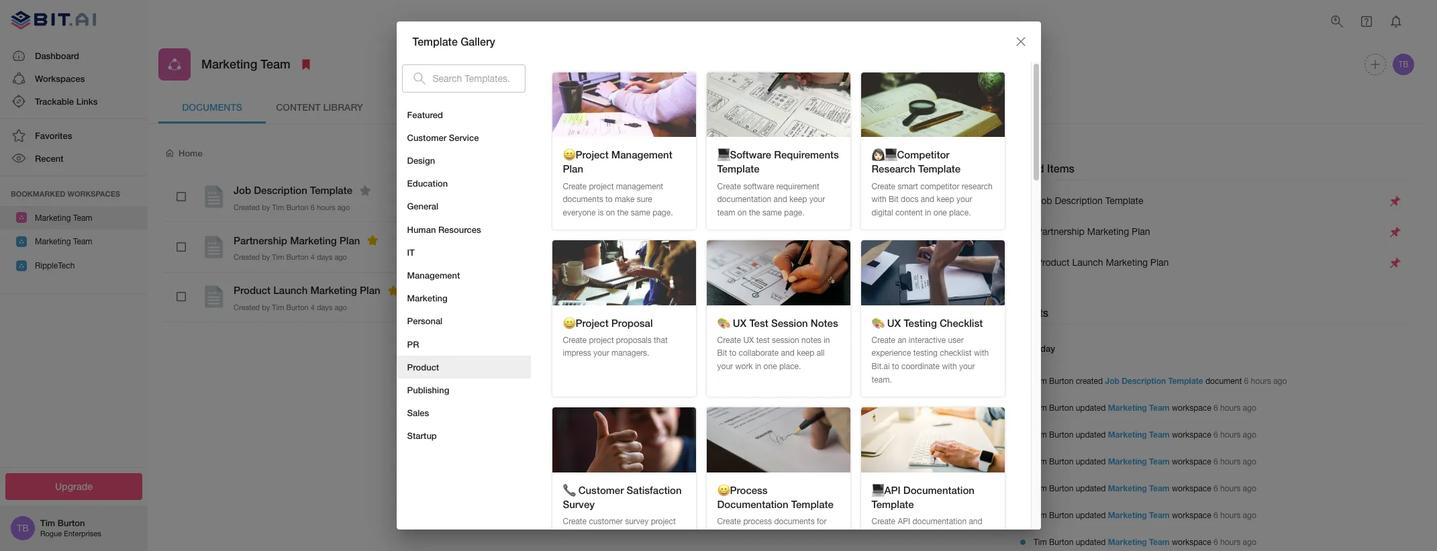 Task type: describe. For each thing, give the bounding box(es) containing it.
create new button
[[916, 140, 989, 167]]

team for 3rd marketing team link from the bottom
[[1150, 483, 1170, 493]]

tim inside tim burton rogue enterprises
[[40, 518, 55, 529]]

your inside create an interactive user experience testing checklist with bit.ai to coordinate with your team.
[[960, 362, 975, 371]]

👩🏻💻competitor research template
[[872, 149, 961, 175]]

sure
[[637, 195, 653, 204]]

created by tim burton 6 hours ago
[[234, 203, 350, 211]]

5 marketing team link from the top
[[1109, 510, 1170, 520]]

team for 5th marketing team link from the top of the page
[[1150, 510, 1170, 520]]

💻api documentation template image
[[861, 408, 1005, 472]]

1 vertical spatial product launch marketing plan
[[234, 284, 381, 296]]

💻api
[[872, 484, 901, 496]]

documentation for 💻api
[[904, 484, 975, 496]]

create for 😀project proposal
[[563, 336, 587, 345]]

updated for 5th marketing team link from the top of the page
[[1076, 511, 1106, 520]]

tb button
[[1392, 52, 1417, 77]]

updated for sixth marketing team link
[[1076, 538, 1106, 547]]

created for job
[[234, 203, 260, 211]]

💻software
[[718, 149, 772, 161]]

page. inside create software requirement documentation and keep your team on the same page.
[[785, 208, 805, 217]]

template inside 👩🏻💻competitor research template
[[919, 163, 961, 175]]

experience
[[872, 349, 912, 358]]

make
[[615, 195, 635, 204]]

updated for second marketing team link from the top of the page
[[1076, 430, 1106, 440]]

managers.
[[612, 349, 650, 358]]

all
[[817, 349, 825, 358]]

marketing team for 2nd marketing team button
[[35, 237, 92, 247]]

1 horizontal spatial job
[[1037, 196, 1053, 206]]

tim burton rogue enterprises
[[40, 518, 101, 538]]

workspace for 4th marketing team link from the bottom
[[1173, 457, 1212, 466]]

upgrade
[[55, 481, 93, 492]]

burton inside tim burton created job description template document 6 hours ago
[[1050, 376, 1074, 386]]

internal
[[872, 543, 899, 551]]

ux for test
[[733, 317, 747, 329]]

content
[[896, 208, 923, 217]]

6 for 3rd marketing team link from the bottom
[[1214, 484, 1219, 493]]

create for 👩🏻💻competitor research template
[[872, 182, 896, 191]]

👩🏻💻competitor research template image
[[861, 73, 1005, 137]]

3 marketing team link from the top
[[1109, 456, 1170, 466]]

in inside create smart competitor research with bit docs and keep your digital content in one place.
[[925, 208, 932, 217]]

upgrade button
[[5, 473, 142, 500]]

one inside create ux test session notes in bit to collaborate and keep all your work in one place.
[[764, 362, 777, 371]]

team for 4th marketing team link from the bottom
[[1150, 456, 1170, 466]]

💻api documentation template
[[872, 484, 975, 510]]

human resources
[[407, 224, 481, 235]]

trackable
[[35, 96, 74, 107]]

items
[[1048, 162, 1075, 175]]

documents
[[182, 101, 242, 113]]

pr
[[407, 339, 419, 350]]

publishing button
[[397, 379, 531, 402]]

bookmarked
[[11, 189, 65, 198]]

management inside button
[[407, 270, 460, 281]]

Search Templates... search field
[[433, 64, 526, 92]]

education button
[[397, 172, 531, 195]]

allow
[[622, 530, 641, 540]]

2 horizontal spatial product
[[1037, 257, 1070, 268]]

create project management documents to make sure everyone is on the same page.
[[563, 182, 673, 217]]

hours for 4th marketing team link from the bottom
[[1221, 457, 1241, 466]]

enterprises
[[64, 530, 101, 538]]

insights inside "link"
[[405, 101, 449, 113]]

created for product
[[234, 303, 260, 311]]

collaborate inside create customer survey project documents that allow your team to collaborate and monit
[[573, 543, 613, 551]]

by for job
[[262, 203, 270, 211]]

featured
[[407, 109, 443, 120]]

as
[[907, 530, 915, 540]]

create software requirement documentation and keep your team on the same page.
[[718, 182, 826, 217]]

your inside create project proposals that impress your managers.
[[594, 349, 610, 358]]

workspace for 3rd marketing team link from the bottom
[[1173, 484, 1212, 493]]

resources
[[439, 224, 481, 235]]

burton inside tim burton rogue enterprises
[[58, 518, 85, 529]]

0 horizontal spatial product
[[234, 284, 271, 296]]

documentation for 😀process
[[718, 498, 789, 510]]

0 vertical spatial job description template link
[[1015, 193, 1386, 210]]

2 horizontal spatial description
[[1122, 376, 1167, 386]]

survey
[[625, 517, 649, 526]]

general
[[407, 201, 439, 212]]

ux for test
[[744, 336, 754, 345]]

testing
[[904, 317, 937, 329]]

home link
[[164, 147, 203, 159]]

2 vertical spatial in
[[755, 362, 762, 371]]

proposal
[[612, 317, 653, 329]]

customer
[[589, 517, 623, 526]]

project for management
[[589, 182, 614, 191]]

keep inside create software requirement documentation and keep your team on the same page.
[[790, 195, 807, 204]]

trackable links button
[[0, 90, 148, 113]]

your inside create software requirement documentation and keep your team on the same page.
[[810, 195, 826, 204]]

create inside button
[[927, 147, 956, 158]]

updated for sixth marketing team link from the bottom
[[1076, 403, 1106, 413]]

create for 😀process documentation template
[[718, 517, 741, 526]]

purposes.
[[901, 543, 937, 551]]

create smart competitor research with bit docs and keep your digital content in one place.
[[872, 182, 993, 217]]

hours inside tim burton created job description template document 6 hours ago
[[1252, 376, 1272, 386]]

💻software requirements template
[[718, 149, 839, 175]]

tim burton updated marketing team workspace 6 hours ago for 5th marketing team link from the top of the page
[[1034, 510, 1257, 520]]

template gallery dialog
[[397, 21, 1041, 551]]

smart
[[898, 182, 919, 191]]

one inside create smart competitor research with bit docs and keep your digital content in one place.
[[934, 208, 947, 217]]

1 vertical spatial insights
[[1010, 306, 1049, 319]]

1 vertical spatial job description template link
[[1106, 376, 1204, 386]]

or
[[940, 530, 948, 540]]

project inside create customer survey project documents that allow your team to collaborate and monit
[[651, 517, 676, 526]]

documentation inside create software requirement documentation and keep your team on the same page.
[[718, 195, 772, 204]]

workspace for sixth marketing team link
[[1173, 538, 1212, 547]]

days for plan
[[317, 253, 333, 261]]

💻software requirements template image
[[707, 73, 851, 137]]

create for 💻api documentation template
[[872, 517, 896, 526]]

favorites
[[35, 130, 72, 141]]

hours for 3rd marketing team link from the bottom
[[1221, 484, 1241, 493]]

customer inside button
[[407, 132, 447, 143]]

sales
[[407, 408, 429, 418]]

6 inside tim burton created job description template document 6 hours ago
[[1245, 376, 1249, 386]]

proposals
[[616, 336, 652, 345]]

on inside create software requirement documentation and keep your team on the same page.
[[738, 208, 747, 217]]

1 marketing team link from the top
[[1109, 403, 1170, 413]]

personal
[[407, 316, 443, 327]]

team.
[[872, 375, 892, 385]]

pinned
[[1010, 162, 1045, 175]]

by for product
[[262, 303, 270, 311]]

partnership marketing plan link
[[1015, 224, 1386, 240]]

session
[[772, 317, 808, 329]]

api
[[898, 517, 911, 526]]

documents inside create customer survey project documents that allow your team to collaborate and monit
[[563, 530, 604, 540]]

library
[[323, 101, 363, 113]]

requirement
[[777, 182, 820, 191]]

template gallery
[[413, 35, 496, 47]]

that inside create project proposals that impress your managers.
[[654, 336, 668, 345]]

work
[[736, 362, 753, 371]]

is
[[598, 208, 604, 217]]

product button
[[397, 356, 531, 379]]

to inside create project management documents to make sure everyone is on the same page.
[[606, 195, 613, 204]]

place. inside create smart competitor research with bit docs and keep your digital content in one place.
[[950, 208, 971, 217]]

service
[[449, 132, 479, 143]]

0 horizontal spatial partnership
[[234, 234, 287, 246]]

startup
[[407, 431, 437, 441]]

marketing team for 1st marketing team button from the top of the page
[[35, 213, 92, 223]]

insights link
[[373, 91, 481, 124]]

😀project management plan image
[[552, 73, 696, 137]]

test
[[757, 336, 770, 345]]

team for sixth marketing team link
[[1150, 537, 1170, 547]]

human
[[407, 224, 436, 235]]

coordinate
[[902, 362, 940, 371]]

📞 customer satisfaction survey
[[563, 484, 682, 510]]

📞 customer satisfaction survey image
[[552, 408, 696, 472]]

to inside create ux test session notes in bit to collaborate and keep all your work in one place.
[[730, 349, 737, 358]]

on inside create project management documents to make sure everyone is on the same page.
[[606, 208, 615, 217]]

settings link
[[481, 91, 588, 124]]

competitor
[[921, 182, 960, 191]]

documents inside create process documents for your team to create workplace efficiencies.
[[775, 517, 815, 526]]

for inside create api documentation and publish it as a wiki or use it for internal purposes.
[[971, 530, 981, 540]]

remove favorite image for partnership marketing plan
[[365, 232, 381, 249]]

create for 😀project management plan
[[563, 182, 587, 191]]

team inside create process documents for your team to create workplace efficiencies.
[[736, 530, 754, 540]]

4 marketing team link from the top
[[1109, 483, 1170, 493]]

2 horizontal spatial with
[[974, 349, 989, 358]]

partnership inside partnership marketing plan link
[[1037, 226, 1085, 237]]

and inside create software requirement documentation and keep your team on the same page.
[[774, 195, 788, 204]]

😀project for 😀project proposal
[[563, 317, 609, 329]]

marketing inside template gallery dialog
[[407, 293, 448, 304]]

publish
[[872, 530, 898, 540]]

content library link
[[266, 91, 373, 124]]

tim burton updated marketing team workspace 6 hours ago for 4th marketing team link from the bottom
[[1034, 456, 1257, 466]]

1 horizontal spatial job description template
[[1037, 196, 1144, 206]]

remove favorite image for product launch marketing plan
[[385, 283, 401, 299]]

📞
[[563, 484, 576, 496]]

🎨 ux testing checklist image
[[861, 241, 1005, 305]]

tim burton updated marketing team workspace 6 hours ago for sixth marketing team link
[[1034, 537, 1257, 547]]

customer inside 📞 customer satisfaction survey
[[579, 484, 624, 496]]

research
[[962, 182, 993, 191]]

pinned items
[[1010, 162, 1075, 175]]

rippletech
[[35, 261, 75, 270]]

featured button
[[397, 103, 531, 126]]

create new
[[927, 147, 978, 158]]



Task type: vqa. For each thing, say whether or not it's contained in the screenshot.
UX within the Create UX test session notes in Bit to collaborate and keep all your work in one place.
yes



Task type: locate. For each thing, give the bounding box(es) containing it.
job up created by tim burton 6 hours ago
[[234, 184, 251, 196]]

team inside create software requirement documentation and keep your team on the same page.
[[718, 208, 736, 217]]

in
[[925, 208, 932, 217], [824, 336, 830, 345], [755, 362, 762, 371]]

hours for sixth marketing team link
[[1221, 538, 1241, 547]]

tb inside button
[[1399, 60, 1409, 69]]

1 same from the left
[[631, 208, 651, 217]]

hours for sixth marketing team link from the bottom
[[1221, 403, 1241, 413]]

project up is
[[589, 182, 614, 191]]

to down experience
[[892, 362, 900, 371]]

2 updated from the top
[[1076, 430, 1106, 440]]

bit
[[889, 195, 899, 204], [718, 349, 727, 358]]

project down 😀project proposal
[[589, 336, 614, 345]]

0 horizontal spatial that
[[606, 530, 620, 540]]

your inside create smart competitor research with bit docs and keep your digital content in one place.
[[957, 195, 973, 204]]

marketing team button up rippletech
[[0, 230, 148, 254]]

hours for 5th marketing team link from the top of the page
[[1221, 511, 1241, 520]]

in up the all
[[824, 336, 830, 345]]

digital
[[872, 208, 894, 217]]

job right created
[[1106, 376, 1120, 386]]

keep down competitor
[[937, 195, 955, 204]]

0 vertical spatial collaborate
[[739, 349, 779, 358]]

ago inside tim burton created job description template document 6 hours ago
[[1274, 376, 1288, 386]]

1 vertical spatial that
[[606, 530, 620, 540]]

bit left docs
[[889, 195, 899, 204]]

create up "publish"
[[872, 517, 896, 526]]

0 vertical spatial created by tim burton 4 days ago
[[234, 253, 347, 261]]

create down survey
[[563, 517, 587, 526]]

rogue
[[40, 530, 62, 538]]

1 horizontal spatial on
[[738, 208, 747, 217]]

2 days from the top
[[317, 303, 333, 311]]

your right impress
[[594, 349, 610, 358]]

4 workspace from the top
[[1173, 484, 1212, 493]]

partnership marketing plan inside partnership marketing plan link
[[1037, 226, 1151, 237]]

documentation down software at the right
[[718, 195, 772, 204]]

2 created from the top
[[234, 253, 260, 261]]

project inside create project proposals that impress your managers.
[[589, 336, 614, 345]]

0 vertical spatial product launch marketing plan
[[1037, 257, 1169, 268]]

same down software at the right
[[763, 208, 782, 217]]

tim inside tim burton created job description template document 6 hours ago
[[1034, 376, 1048, 386]]

2 by from the top
[[262, 253, 270, 261]]

content
[[276, 101, 321, 113]]

create left software at the right
[[718, 182, 741, 191]]

documentation inside the 💻api documentation template
[[904, 484, 975, 496]]

0 vertical spatial marketing team
[[201, 57, 291, 71]]

tb
[[1399, 60, 1409, 69], [17, 523, 29, 534]]

management up management
[[612, 149, 673, 161]]

marketing team up rippletech
[[35, 237, 92, 247]]

for right "use"
[[971, 530, 981, 540]]

1 horizontal spatial partnership marketing plan
[[1037, 226, 1151, 237]]

with inside create smart competitor research with bit docs and keep your digital content in one place.
[[872, 195, 887, 204]]

👩🏻💻competitor
[[872, 149, 950, 161]]

recent button
[[0, 147, 148, 170]]

5 tim burton updated marketing team workspace 6 hours ago from the top
[[1034, 510, 1257, 520]]

0 vertical spatial by
[[262, 203, 270, 211]]

0 horizontal spatial job
[[234, 184, 251, 196]]

1 days from the top
[[317, 253, 333, 261]]

same inside create project management documents to make sure everyone is on the same page.
[[631, 208, 651, 217]]

🎨 ux test session notes
[[718, 317, 839, 329]]

remove favorite image
[[365, 232, 381, 249], [385, 283, 401, 299]]

created
[[1076, 376, 1104, 386]]

your inside create process documents for your team to create workplace efficiencies.
[[718, 530, 733, 540]]

2 vertical spatial project
[[651, 517, 676, 526]]

0 vertical spatial remove favorite image
[[365, 232, 381, 249]]

tim burton updated marketing team workspace 6 hours ago for 3rd marketing team link from the bottom
[[1034, 483, 1257, 493]]

create for 💻software requirements template
[[718, 182, 741, 191]]

hours for second marketing team link from the top of the page
[[1221, 430, 1241, 440]]

2 vertical spatial by
[[262, 303, 270, 311]]

1 horizontal spatial customer
[[579, 484, 624, 496]]

page. down the "requirement"
[[785, 208, 805, 217]]

2 vertical spatial documents
[[563, 530, 604, 540]]

marketing button
[[397, 287, 531, 310]]

for
[[817, 517, 827, 526], [971, 530, 981, 540]]

0 horizontal spatial it
[[900, 530, 905, 540]]

😀process documentation template image
[[707, 408, 851, 472]]

to left make
[[606, 195, 613, 204]]

🎨 ux test session notes image
[[707, 241, 851, 305]]

0 vertical spatial one
[[934, 208, 947, 217]]

1 horizontal spatial page.
[[785, 208, 805, 217]]

keep down notes
[[797, 349, 815, 358]]

description down items
[[1055, 196, 1103, 206]]

publishing
[[407, 385, 450, 395]]

template inside the 💻software requirements template
[[718, 163, 760, 175]]

1 vertical spatial project
[[589, 336, 614, 345]]

create inside create software requirement documentation and keep your team on the same page.
[[718, 182, 741, 191]]

2 horizontal spatial in
[[925, 208, 932, 217]]

by for partnership
[[262, 253, 270, 261]]

0 vertical spatial days
[[317, 253, 333, 261]]

2 horizontal spatial job
[[1106, 376, 1120, 386]]

collaborate down customer
[[573, 543, 613, 551]]

create inside create project management documents to make sure everyone is on the same page.
[[563, 182, 587, 191]]

keep inside create ux test session notes in bit to collaborate and keep all your work in one place.
[[797, 349, 815, 358]]

😀project inside 😀project management plan
[[563, 149, 609, 161]]

insights up today
[[1010, 306, 1049, 319]]

page. down management
[[653, 208, 673, 217]]

in right the content
[[925, 208, 932, 217]]

6 for 5th marketing team link from the top of the page
[[1214, 511, 1219, 520]]

the down software at the right
[[749, 208, 761, 217]]

0 vertical spatial with
[[872, 195, 887, 204]]

documents up workplace
[[775, 517, 815, 526]]

1 vertical spatial for
[[971, 530, 981, 540]]

the inside create project management documents to make sure everyone is on the same page.
[[618, 208, 629, 217]]

1 vertical spatial 😀project
[[563, 317, 609, 329]]

today
[[1032, 343, 1056, 354]]

job description template link right created
[[1106, 376, 1204, 386]]

that inside create customer survey project documents that allow your team to collaborate and monit
[[606, 530, 620, 540]]

partnership down items
[[1037, 226, 1085, 237]]

4
[[311, 253, 315, 261], [311, 303, 315, 311]]

general button
[[397, 195, 531, 218]]

checklist
[[940, 317, 983, 329]]

workspace
[[1173, 403, 1212, 413], [1173, 430, 1212, 440], [1173, 457, 1212, 466], [1173, 484, 1212, 493], [1173, 511, 1212, 520], [1173, 538, 1212, 547]]

0 horizontal spatial one
[[764, 362, 777, 371]]

2 tim burton updated marketing team workspace 6 hours ago from the top
[[1034, 430, 1257, 440]]

testing
[[914, 349, 938, 358]]

0 horizontal spatial partnership marketing plan
[[234, 234, 360, 246]]

marketing team up documents
[[201, 57, 291, 71]]

documents
[[563, 195, 604, 204], [775, 517, 815, 526], [563, 530, 604, 540]]

6 workspace from the top
[[1173, 538, 1212, 547]]

one right work
[[764, 362, 777, 371]]

create inside create api documentation and publish it as a wiki or use it for internal purposes.
[[872, 517, 896, 526]]

team inside create customer survey project documents that allow your team to collaborate and monit
[[661, 530, 679, 540]]

with right the checklist
[[974, 349, 989, 358]]

documentation inside 😀process documentation template
[[718, 498, 789, 510]]

customer up survey
[[579, 484, 624, 496]]

0 horizontal spatial launch
[[273, 284, 308, 296]]

collaborate down test on the bottom right
[[739, 349, 779, 358]]

1 vertical spatial product
[[234, 284, 271, 296]]

workspace for second marketing team link from the top of the page
[[1173, 430, 1212, 440]]

0 horizontal spatial customer
[[407, 132, 447, 143]]

create customer survey project documents that allow your team to collaborate and monit
[[563, 517, 679, 551]]

management down the it
[[407, 270, 460, 281]]

1 vertical spatial bit
[[718, 349, 727, 358]]

0 vertical spatial created
[[234, 203, 260, 211]]

and inside create ux test session notes in bit to collaborate and keep all your work in one place.
[[781, 349, 795, 358]]

6 for second marketing team link from the top of the page
[[1214, 430, 1219, 440]]

0 vertical spatial launch
[[1073, 257, 1104, 268]]

2 4 from the top
[[311, 303, 315, 311]]

0 horizontal spatial bit
[[718, 349, 727, 358]]

😀project up create project management documents to make sure everyone is on the same page.
[[563, 149, 609, 161]]

trackable links
[[35, 96, 98, 107]]

marketing team down "bookmarked workspaces"
[[35, 213, 92, 223]]

1 vertical spatial remove favorite image
[[385, 283, 401, 299]]

0 horizontal spatial same
[[631, 208, 651, 217]]

create inside create project proposals that impress your managers.
[[563, 336, 587, 345]]

1 horizontal spatial launch
[[1073, 257, 1104, 268]]

insights up customer service
[[405, 101, 449, 113]]

your inside create ux test session notes in bit to collaborate and keep all your work in one place.
[[718, 362, 733, 371]]

same inside create software requirement documentation and keep your team on the same page.
[[763, 208, 782, 217]]

team down 💻software on the top of page
[[718, 208, 736, 217]]

to down process
[[756, 530, 763, 540]]

create down research
[[872, 182, 896, 191]]

education
[[407, 178, 448, 189]]

1 horizontal spatial documentation
[[913, 517, 967, 526]]

2 created by tim burton 4 days ago from the top
[[234, 303, 347, 311]]

customer down featured
[[407, 132, 447, 143]]

2 same from the left
[[763, 208, 782, 217]]

dashboard button
[[0, 44, 148, 67]]

job description template up created by tim burton 6 hours ago
[[234, 184, 353, 196]]

2 vertical spatial created
[[234, 303, 260, 311]]

🎨 ux testing checklist
[[872, 317, 983, 329]]

6 updated from the top
[[1076, 538, 1106, 547]]

documentation down 😀process
[[718, 498, 789, 510]]

0 horizontal spatial documentation
[[718, 195, 772, 204]]

1 vertical spatial in
[[824, 336, 830, 345]]

🎨 for 🎨 ux testing checklist
[[872, 317, 885, 329]]

that right proposals
[[654, 336, 668, 345]]

the inside create software requirement documentation and keep your team on the same page.
[[749, 208, 761, 217]]

your down research at the right top of page
[[957, 195, 973, 204]]

0 horizontal spatial in
[[755, 362, 762, 371]]

updated for 3rd marketing team link from the bottom
[[1076, 484, 1106, 493]]

to inside create process documents for your team to create workplace efficiencies.
[[756, 530, 763, 540]]

document
[[1206, 376, 1243, 386]]

workplace
[[790, 530, 827, 540]]

2 vertical spatial product
[[407, 362, 439, 373]]

create up impress
[[563, 336, 587, 345]]

create inside create ux test session notes in bit to collaborate and keep all your work in one place.
[[718, 336, 741, 345]]

0 horizontal spatial tb
[[17, 523, 29, 534]]

0 vertical spatial in
[[925, 208, 932, 217]]

create project proposals that impress your managers.
[[563, 336, 668, 358]]

with down the checklist
[[942, 362, 957, 371]]

management inside 😀project management plan
[[612, 149, 673, 161]]

workspaces
[[68, 189, 120, 198]]

😀project
[[563, 149, 609, 161], [563, 317, 609, 329]]

1 horizontal spatial insights
[[1010, 306, 1049, 319]]

2 page. from the left
[[785, 208, 805, 217]]

0 vertical spatial insights
[[405, 101, 449, 113]]

it right "use"
[[965, 530, 969, 540]]

your down survey
[[643, 530, 659, 540]]

2 marketing team link from the top
[[1109, 430, 1170, 440]]

on right is
[[606, 208, 615, 217]]

6 tim burton updated marketing team workspace 6 hours ago from the top
[[1034, 537, 1257, 547]]

create
[[927, 147, 956, 158], [563, 182, 587, 191], [718, 182, 741, 191], [872, 182, 896, 191], [563, 336, 587, 345], [718, 336, 741, 345], [872, 336, 896, 345], [563, 517, 587, 526], [718, 517, 741, 526], [872, 517, 896, 526]]

1 vertical spatial by
[[262, 253, 270, 261]]

with up digital
[[872, 195, 887, 204]]

1 vertical spatial documentation
[[718, 498, 789, 510]]

1 workspace from the top
[[1173, 403, 1212, 413]]

0 vertical spatial for
[[817, 517, 827, 526]]

1 created from the top
[[234, 203, 260, 211]]

and inside create api documentation and publish it as a wiki or use it for internal purposes.
[[969, 517, 983, 526]]

6 for sixth marketing team link from the bottom
[[1214, 403, 1219, 413]]

description up created by tim burton 6 hours ago
[[254, 184, 307, 196]]

😀process
[[718, 484, 768, 496]]

the down make
[[618, 208, 629, 217]]

favorites button
[[0, 124, 148, 147]]

1 on from the left
[[606, 208, 615, 217]]

workspace for sixth marketing team link from the bottom
[[1173, 403, 1212, 413]]

documentation up or
[[913, 517, 967, 526]]

0 horizontal spatial product launch marketing plan
[[234, 284, 381, 296]]

project right survey
[[651, 517, 676, 526]]

management
[[616, 182, 664, 191]]

hours
[[317, 203, 336, 211], [1252, 376, 1272, 386], [1221, 403, 1241, 413], [1221, 430, 1241, 440], [1221, 457, 1241, 466], [1221, 484, 1241, 493], [1221, 511, 1241, 520], [1221, 538, 1241, 547]]

tab list containing documents
[[158, 91, 1417, 124]]

0 horizontal spatial place.
[[780, 362, 801, 371]]

0 vertical spatial customer
[[407, 132, 447, 143]]

documentation up or
[[904, 484, 975, 496]]

notes
[[811, 317, 839, 329]]

1 the from the left
[[618, 208, 629, 217]]

created by tim burton 4 days ago for launch
[[234, 303, 347, 311]]

1 horizontal spatial partnership
[[1037, 226, 1085, 237]]

1 horizontal spatial for
[[971, 530, 981, 540]]

template inside 😀process documentation template
[[792, 498, 834, 510]]

place. down research at the right top of page
[[950, 208, 971, 217]]

1 vertical spatial tb
[[17, 523, 29, 534]]

3 by from the top
[[262, 303, 270, 311]]

created by tim burton 4 days ago for marketing
[[234, 253, 347, 261]]

documents link
[[158, 91, 266, 124]]

1 horizontal spatial management
[[612, 149, 673, 161]]

create inside create customer survey project documents that allow your team to collaborate and monit
[[563, 517, 587, 526]]

1 🎨 from the left
[[718, 317, 730, 329]]

1 created by tim burton 4 days ago from the top
[[234, 253, 347, 261]]

1 horizontal spatial bit
[[889, 195, 899, 204]]

1 horizontal spatial same
[[763, 208, 782, 217]]

an
[[898, 336, 907, 345]]

to inside create customer survey project documents that allow your team to collaborate and monit
[[563, 543, 570, 551]]

and inside create customer survey project documents that allow your team to collaborate and monit
[[615, 543, 629, 551]]

1 vertical spatial customer
[[579, 484, 624, 496]]

workspace for 5th marketing team link from the top of the page
[[1173, 511, 1212, 520]]

documentation inside create api documentation and publish it as a wiki or use it for internal purposes.
[[913, 517, 967, 526]]

days for marketing
[[317, 303, 333, 311]]

design
[[407, 155, 435, 166]]

software
[[744, 182, 775, 191]]

partnership down created by tim burton 6 hours ago
[[234, 234, 287, 246]]

1 vertical spatial with
[[974, 349, 989, 358]]

0 horizontal spatial documentation
[[718, 498, 789, 510]]

for up workplace
[[817, 517, 827, 526]]

1 by from the top
[[262, 203, 270, 211]]

5 updated from the top
[[1076, 511, 1106, 520]]

0 vertical spatial tb
[[1399, 60, 1409, 69]]

create for 📞 customer satisfaction survey
[[563, 517, 587, 526]]

description right created
[[1122, 376, 1167, 386]]

team right allow at left
[[661, 530, 679, 540]]

6 for 4th marketing team link from the bottom
[[1214, 457, 1219, 466]]

1 vertical spatial management
[[407, 270, 460, 281]]

4 for launch
[[311, 303, 315, 311]]

documents inside create project management documents to make sure everyone is on the same page.
[[563, 195, 604, 204]]

test
[[750, 317, 769, 329]]

job down pinned items
[[1037, 196, 1053, 206]]

create for 🎨 ux testing checklist
[[872, 336, 896, 345]]

personal button
[[397, 310, 531, 333]]

your inside create customer survey project documents that allow your team to collaborate and monit
[[643, 530, 659, 540]]

0 vertical spatial place.
[[950, 208, 971, 217]]

ux inside create ux test session notes in bit to collaborate and keep all your work in one place.
[[744, 336, 754, 345]]

0 vertical spatial that
[[654, 336, 668, 345]]

product launch marketing plan link
[[1015, 255, 1386, 271]]

😀project for 😀project management plan
[[563, 149, 609, 161]]

1 horizontal spatial tb
[[1399, 60, 1409, 69]]

process
[[744, 517, 772, 526]]

team for sixth marketing team link from the bottom
[[1150, 403, 1170, 413]]

0 horizontal spatial job description template
[[234, 184, 353, 196]]

checklist
[[940, 349, 972, 358]]

create process documents for your team to create workplace efficiencies.
[[718, 517, 827, 551]]

0 vertical spatial project
[[589, 182, 614, 191]]

5 workspace from the top
[[1173, 511, 1212, 520]]

interactive
[[909, 336, 946, 345]]

create for 🎨 ux test session notes
[[718, 336, 741, 345]]

documents up everyone
[[563, 195, 604, 204]]

updated for 4th marketing team link from the bottom
[[1076, 457, 1106, 466]]

0 horizontal spatial 🎨
[[718, 317, 730, 329]]

1 marketing team button from the top
[[0, 206, 148, 230]]

team
[[261, 57, 291, 71], [73, 213, 92, 223], [73, 237, 92, 247], [1150, 403, 1170, 413], [1150, 430, 1170, 440], [1150, 456, 1170, 466], [1150, 483, 1170, 493], [1150, 510, 1170, 520], [1150, 537, 1170, 547]]

dashboard
[[35, 50, 79, 61]]

1 vertical spatial documentation
[[913, 517, 967, 526]]

to
[[606, 195, 613, 204], [730, 349, 737, 358], [892, 362, 900, 371], [756, 530, 763, 540], [563, 543, 570, 551]]

research
[[872, 163, 916, 175]]

place. down the 'session'
[[780, 362, 801, 371]]

your up efficiencies.
[[718, 530, 733, 540]]

2 vertical spatial with
[[942, 362, 957, 371]]

it left as
[[900, 530, 905, 540]]

create inside create an interactive user experience testing checklist with bit.ai to coordinate with your team.
[[872, 336, 896, 345]]

collaborate inside create ux test session notes in bit to collaborate and keep all your work in one place.
[[739, 349, 779, 358]]

favorite image
[[357, 182, 373, 198]]

job description template down items
[[1037, 196, 1144, 206]]

3 tim burton updated marketing team workspace 6 hours ago from the top
[[1034, 456, 1257, 466]]

ux left test on the bottom right
[[744, 336, 754, 345]]

🎨 for 🎨 ux test session notes
[[718, 317, 730, 329]]

project inside create project management documents to make sure everyone is on the same page.
[[589, 182, 614, 191]]

🎨 up experience
[[872, 317, 885, 329]]

on down software at the right
[[738, 208, 747, 217]]

create api documentation and publish it as a wiki or use it for internal purposes.
[[872, 517, 983, 551]]

marketing team button down "bookmarked workspaces"
[[0, 206, 148, 230]]

that
[[654, 336, 668, 345], [606, 530, 620, 540]]

content library
[[276, 101, 363, 113]]

1 horizontal spatial description
[[1055, 196, 1103, 206]]

3 created from the top
[[234, 303, 260, 311]]

1 😀project from the top
[[563, 149, 609, 161]]

2 vertical spatial marketing team
[[35, 237, 92, 247]]

bookmarked workspaces
[[11, 189, 120, 198]]

😀project proposal image
[[552, 241, 696, 305]]

with
[[872, 195, 887, 204], [974, 349, 989, 358], [942, 362, 957, 371]]

ux for testing
[[888, 317, 901, 329]]

design button
[[397, 149, 531, 172]]

to up work
[[730, 349, 737, 358]]

ago
[[338, 203, 350, 211], [335, 253, 347, 261], [335, 303, 347, 311], [1274, 376, 1288, 386], [1244, 403, 1257, 413], [1244, 430, 1257, 440], [1244, 457, 1257, 466], [1244, 484, 1257, 493], [1244, 511, 1257, 520], [1244, 538, 1257, 547]]

product
[[1037, 257, 1070, 268], [234, 284, 271, 296], [407, 362, 439, 373]]

1 horizontal spatial 🎨
[[872, 317, 885, 329]]

🎨 left test
[[718, 317, 730, 329]]

4 updated from the top
[[1076, 484, 1106, 493]]

tab list
[[158, 91, 1417, 124]]

ux left test
[[733, 317, 747, 329]]

page. inside create project management documents to make sure everyone is on the same page.
[[653, 208, 673, 217]]

keep inside create smart competitor research with bit docs and keep your digital content in one place.
[[937, 195, 955, 204]]

1 horizontal spatial remove favorite image
[[385, 283, 401, 299]]

management
[[612, 149, 673, 161], [407, 270, 460, 281]]

1 horizontal spatial one
[[934, 208, 947, 217]]

rippletech button
[[0, 254, 148, 278]]

bit inside create ux test session notes in bit to collaborate and keep all your work in one place.
[[718, 349, 727, 358]]

in right work
[[755, 362, 762, 371]]

recent
[[35, 153, 64, 164]]

bit down 🎨 ux test session notes
[[718, 349, 727, 358]]

tim burton updated marketing team workspace 6 hours ago for sixth marketing team link from the bottom
[[1034, 403, 1257, 413]]

1 page. from the left
[[653, 208, 673, 217]]

2 the from the left
[[749, 208, 761, 217]]

session
[[772, 336, 800, 345]]

plan inside 😀project management plan
[[563, 163, 584, 175]]

that down customer
[[606, 530, 620, 540]]

ux up an
[[888, 317, 901, 329]]

tim burton created job description template document 6 hours ago
[[1034, 376, 1288, 386]]

survey
[[563, 498, 595, 510]]

customer service
[[407, 132, 479, 143]]

6 marketing team link from the top
[[1109, 537, 1170, 547]]

1 horizontal spatial documentation
[[904, 484, 975, 496]]

bit.ai
[[872, 362, 890, 371]]

create up experience
[[872, 336, 896, 345]]

2 on from the left
[[738, 208, 747, 217]]

by
[[262, 203, 270, 211], [262, 253, 270, 261], [262, 303, 270, 311]]

3 updated from the top
[[1076, 457, 1106, 466]]

1 horizontal spatial in
[[824, 336, 830, 345]]

to inside create an interactive user experience testing checklist with bit.ai to coordinate with your team.
[[892, 362, 900, 371]]

and inside create smart competitor research with bit docs and keep your digital content in one place.
[[921, 195, 935, 204]]

create left new
[[927, 147, 956, 158]]

create up efficiencies.
[[718, 517, 741, 526]]

2 😀project from the top
[[563, 317, 609, 329]]

3 workspace from the top
[[1173, 457, 1212, 466]]

create ux test session notes in bit to collaborate and keep all your work in one place.
[[718, 336, 830, 371]]

1 horizontal spatial with
[[942, 362, 957, 371]]

create up everyone
[[563, 182, 587, 191]]

documents down customer
[[563, 530, 604, 540]]

create
[[765, 530, 788, 540]]

2 marketing team button from the top
[[0, 230, 148, 254]]

bit inside create smart competitor research with bit docs and keep your digital content in one place.
[[889, 195, 899, 204]]

template inside the 💻api documentation template
[[872, 498, 914, 510]]

your down the "requirement"
[[810, 195, 826, 204]]

6 for sixth marketing team link
[[1214, 538, 1219, 547]]

job description template link up partnership marketing plan link
[[1015, 193, 1386, 210]]

team for second marketing team link from the top of the page
[[1150, 430, 1170, 440]]

0 vertical spatial 4
[[311, 253, 315, 261]]

1 updated from the top
[[1076, 403, 1106, 413]]

0 horizontal spatial insights
[[405, 101, 449, 113]]

0 horizontal spatial management
[[407, 270, 460, 281]]

1 horizontal spatial product launch marketing plan
[[1037, 257, 1169, 268]]

create inside create smart competitor research with bit docs and keep your digital content in one place.
[[872, 182, 896, 191]]

1 it from the left
[[900, 530, 905, 540]]

team up efficiencies.
[[736, 530, 754, 540]]

0 vertical spatial documents
[[563, 195, 604, 204]]

create up work
[[718, 336, 741, 345]]

workspaces
[[35, 73, 85, 84]]

your left work
[[718, 362, 733, 371]]

created for partnership
[[234, 253, 260, 261]]

4 tim burton updated marketing team workspace 6 hours ago from the top
[[1034, 483, 1257, 493]]

1 tim burton updated marketing team workspace 6 hours ago from the top
[[1034, 403, 1257, 413]]

4 for marketing
[[311, 253, 315, 261]]

ux
[[733, 317, 747, 329], [888, 317, 901, 329], [744, 336, 754, 345]]

2 it from the left
[[965, 530, 969, 540]]

place. inside create ux test session notes in bit to collaborate and keep all your work in one place.
[[780, 362, 801, 371]]

0 horizontal spatial for
[[817, 517, 827, 526]]

partnership marketing plan
[[1037, 226, 1151, 237], [234, 234, 360, 246]]

1 vertical spatial marketing team
[[35, 213, 92, 223]]

project for proposal
[[589, 336, 614, 345]]

settings
[[512, 101, 557, 113]]

😀project proposal
[[563, 317, 653, 329]]

tim
[[272, 203, 284, 211], [272, 253, 284, 261], [272, 303, 284, 311], [1034, 376, 1048, 386], [1034, 403, 1048, 413], [1034, 430, 1048, 440], [1034, 457, 1048, 466], [1034, 484, 1048, 493], [1034, 511, 1048, 520], [40, 518, 55, 529], [1034, 538, 1048, 547]]

for inside create process documents for your team to create workplace efficiencies.
[[817, 517, 827, 526]]

to down survey
[[563, 543, 570, 551]]

create inside create process documents for your team to create workplace efficiencies.
[[718, 517, 741, 526]]

1 vertical spatial documents
[[775, 517, 815, 526]]

2 workspace from the top
[[1173, 430, 1212, 440]]

0 horizontal spatial description
[[254, 184, 307, 196]]

one down competitor
[[934, 208, 947, 217]]

0 horizontal spatial collaborate
[[573, 543, 613, 551]]

😀project up impress
[[563, 317, 609, 329]]

keep down the "requirement"
[[790, 195, 807, 204]]

remove bookmark image
[[298, 56, 314, 73]]

2 🎨 from the left
[[872, 317, 885, 329]]

your down the checklist
[[960, 362, 975, 371]]

notes
[[802, 336, 822, 345]]

tim burton updated marketing team workspace 6 hours ago for second marketing team link from the top of the page
[[1034, 430, 1257, 440]]

1 4 from the top
[[311, 253, 315, 261]]

product inside button
[[407, 362, 439, 373]]

same down sure
[[631, 208, 651, 217]]



